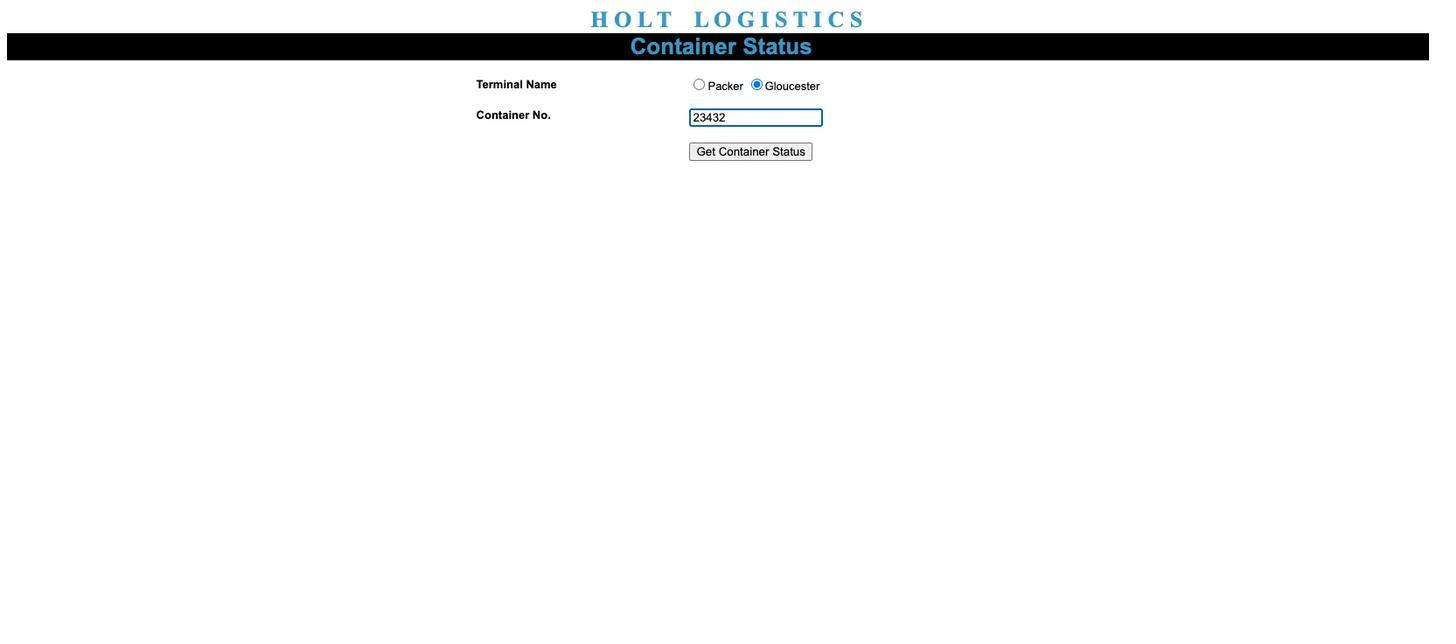 Task type: vqa. For each thing, say whether or not it's contained in the screenshot.
CONTAINER
yes



Task type: locate. For each thing, give the bounding box(es) containing it.
0 horizontal spatial s
[[775, 7, 788, 32]]

t
[[793, 7, 808, 32]]

no.
[[532, 108, 551, 122]]

i right t
[[813, 7, 822, 32]]

1 horizontal spatial i
[[813, 7, 822, 32]]

1 vertical spatial container
[[476, 108, 529, 122]]

i
[[760, 7, 769, 32], [813, 7, 822, 32]]

terminal
[[476, 78, 523, 91]]

o
[[614, 7, 632, 32], [714, 7, 731, 32]]

1 horizontal spatial o
[[714, 7, 731, 32]]

o left the g
[[714, 7, 731, 32]]

c
[[828, 7, 844, 32]]

0 vertical spatial container
[[630, 33, 736, 59]]

g
[[737, 7, 755, 32]]

0 horizontal spatial i
[[760, 7, 769, 32]]

container down the t    l
[[630, 33, 736, 59]]

t    l
[[657, 7, 709, 32]]

container down terminal
[[476, 108, 529, 122]]

container
[[630, 33, 736, 59], [476, 108, 529, 122]]

1 horizontal spatial container
[[630, 33, 736, 59]]

s
[[775, 7, 788, 32], [850, 7, 863, 32]]

None field
[[690, 108, 823, 127]]

None submit
[[690, 143, 812, 161]]

1 horizontal spatial s
[[850, 7, 863, 32]]

0 horizontal spatial o
[[614, 7, 632, 32]]

s left t
[[775, 7, 788, 32]]

i right the g
[[760, 7, 769, 32]]

o left l
[[614, 7, 632, 32]]

None radio
[[694, 79, 705, 90], [751, 79, 762, 90], [694, 79, 705, 90], [751, 79, 762, 90]]

s right c
[[850, 7, 863, 32]]

container no.
[[476, 108, 551, 122]]



Task type: describe. For each thing, give the bounding box(es) containing it.
0 horizontal spatial container
[[476, 108, 529, 122]]

l
[[637, 7, 652, 32]]

2 s from the left
[[850, 7, 863, 32]]

terminal name
[[476, 78, 557, 91]]

1 o from the left
[[614, 7, 632, 32]]

gloucester
[[765, 80, 820, 93]]

packer
[[708, 80, 746, 93]]

status
[[743, 33, 812, 59]]

2 o from the left
[[714, 7, 731, 32]]

name
[[526, 78, 557, 91]]

container inside h          o l t    l o g i s t i c s container          status
[[630, 33, 736, 59]]

h          o l t    l o g i s t i c s container          status
[[591, 7, 863, 59]]

h
[[591, 7, 608, 32]]

1 i from the left
[[760, 7, 769, 32]]

1 s from the left
[[775, 7, 788, 32]]

2 i from the left
[[813, 7, 822, 32]]



